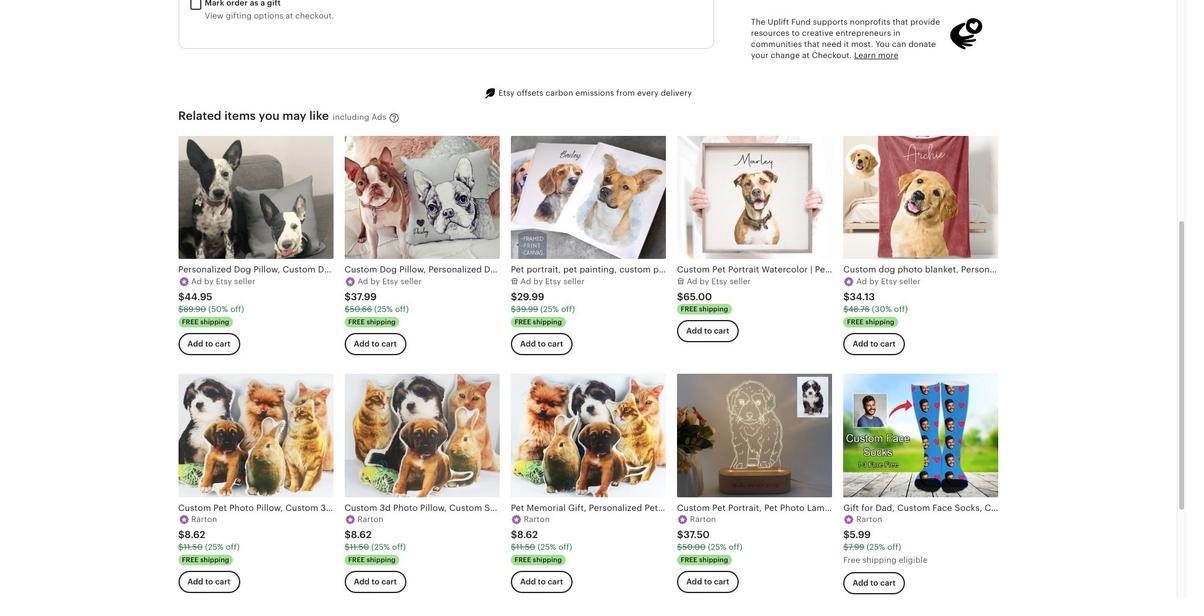 Task type: describe. For each thing, give the bounding box(es) containing it.
custom pet portrait watercolor | personalized dog portrait | custom pet portrait | pet gift | dog painting pet memorial gift | pet painting image
[[677, 136, 832, 259]]

pet memorial gift, personalized pet pillow, pet gift, gift for him, gift for her, dog pillow, cat pillow, pet lover gift image
[[511, 374, 666, 497]]

custom 3d photo pillow, custom shaped pillow from picture, pet memorial gift, custom  dog pillow, cat pillow, pet lover gift image
[[345, 374, 500, 497]]

custom dog photo blanket, personalized pet blanket with picture and name, dog remembrance gift, pet memorial throw gifts for dog lovers image
[[843, 136, 999, 259]]

pet portrait, pet painting, custom portrait, dog portrait, dog memorial gift, pet memorial gift, cat portrait, watercolor dog portrait, art image
[[511, 136, 666, 259]]

personalized dog pillow, custom dog pillow, custom pet pillow, cat pillow cover, pet memorial, dog memorial, dog lovers gift image
[[178, 136, 333, 259]]



Task type: locate. For each thing, give the bounding box(es) containing it.
custom dog pillow, personalized dog pillow, custom pet pillow, cat pillow cover, pet memorial, pet loss gift, dog lovers gift, dog memorial image
[[345, 136, 500, 259]]

gift for dad, custom face socks, custom photo socks, gift for men, custom socks pet face image
[[843, 374, 999, 497]]

custom pet photo pillow, custom 3d photo pillow, custom dog pillow, cat pillow, pet lover gift image
[[178, 374, 333, 497]]

uplift fund image
[[949, 17, 984, 51]]

custom pet portrait, pet photo lamp, pet memorial gift, pet lover gifts image
[[677, 374, 832, 497]]



Task type: vqa. For each thing, say whether or not it's contained in the screenshot.
Customer Service
no



